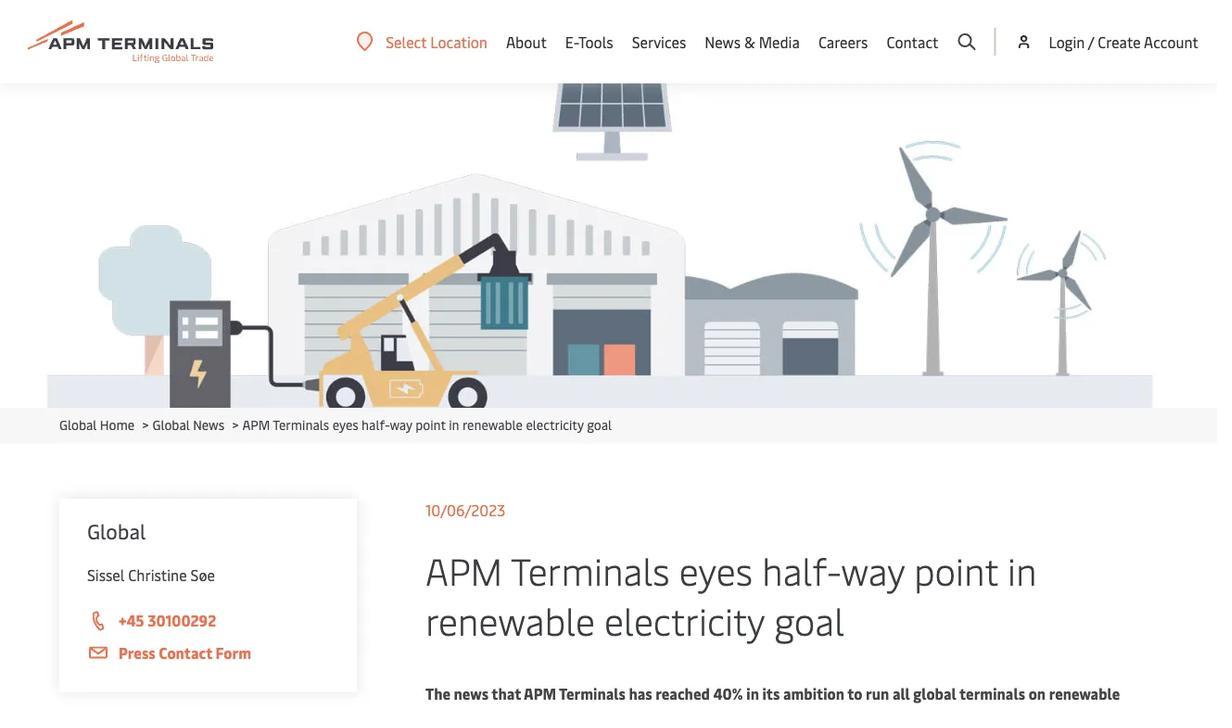 Task type: vqa. For each thing, say whether or not it's contained in the screenshot.
access
no



Task type: locate. For each thing, give the bounding box(es) containing it.
account
[[1144, 32, 1199, 51]]

login
[[1049, 32, 1085, 51]]

0 horizontal spatial contact
[[159, 643, 212, 663]]

0 horizontal spatial electricity
[[426, 707, 496, 709]]

1 vertical spatial renewable
[[426, 595, 595, 645]]

+45 30100292
[[119, 610, 216, 630]]

1 horizontal spatial point
[[914, 545, 998, 595]]

sissel
[[87, 565, 125, 585]]

contact button
[[887, 0, 939, 83]]

in
[[449, 416, 459, 433], [1008, 545, 1037, 595], [747, 684, 759, 704], [767, 707, 779, 709]]

renewable up that
[[426, 595, 595, 645]]

point
[[416, 416, 446, 433], [914, 545, 998, 595]]

apm
[[242, 416, 270, 433], [426, 545, 503, 595], [524, 684, 556, 704]]

on
[[1029, 684, 1046, 704]]

1 vertical spatial contact
[[159, 643, 212, 663]]

1 horizontal spatial >
[[232, 416, 239, 433]]

0 vertical spatial contact
[[887, 32, 939, 52]]

global right home at bottom left
[[152, 416, 190, 433]]

renewable
[[463, 416, 523, 433], [426, 595, 595, 645], [1049, 684, 1120, 704]]

news left &
[[705, 32, 741, 52]]

1 horizontal spatial apm
[[426, 545, 503, 595]]

apm up earned
[[524, 684, 556, 704]]

1 horizontal spatial news
[[705, 32, 741, 52]]

> right home at bottom left
[[142, 416, 149, 433]]

2 vertical spatial electricity
[[426, 707, 496, 709]]

1 vertical spatial half-
[[762, 545, 841, 595]]

2 vertical spatial renewable
[[1049, 684, 1120, 704]]

contact right "careers"
[[887, 32, 939, 52]]

1 vertical spatial point
[[914, 545, 998, 595]]

0 vertical spatial renewable
[[463, 416, 523, 433]]

0 vertical spatial half-
[[362, 416, 390, 433]]

global home > global news > apm terminals eyes half-way point in renewable electricity goal
[[59, 416, 612, 433]]

services button
[[632, 0, 686, 83]]

global right the
[[576, 707, 619, 709]]

services
[[632, 32, 686, 52]]

global left home at bottom left
[[59, 416, 97, 433]]

1 > from the left
[[142, 416, 149, 433]]

0 vertical spatial news
[[705, 32, 741, 52]]

0 horizontal spatial global
[[576, 707, 619, 709]]

1 vertical spatial goal
[[774, 595, 844, 645]]

> right "global news" link
[[232, 416, 239, 433]]

way
[[390, 416, 412, 433], [841, 545, 905, 595]]

goal
[[587, 416, 612, 433], [774, 595, 844, 645]]

terminals
[[960, 684, 1025, 704]]

eyes
[[332, 416, 358, 433], [679, 545, 753, 595]]

location
[[430, 32, 488, 51]]

0 vertical spatial way
[[390, 416, 412, 433]]

in inside apm terminals eyes half-way point in renewable electricity goal
[[1008, 545, 1037, 595]]

1 horizontal spatial goal
[[774, 595, 844, 645]]

form
[[216, 643, 251, 663]]

the down terminals
[[946, 707, 971, 709]]

global up sissel
[[87, 517, 146, 545]]

>
[[142, 416, 149, 433], [232, 416, 239, 433]]

1 horizontal spatial way
[[841, 545, 905, 595]]

its
[[762, 684, 780, 704]]

1 vertical spatial electricity
[[605, 595, 765, 645]]

0 vertical spatial global
[[913, 684, 957, 704]]

electricity
[[526, 416, 584, 433], [605, 595, 765, 645], [426, 707, 496, 709]]

create
[[1098, 32, 1141, 51]]

renewable inside 'the news that apm terminals has reached 40% in its ambition to run all global terminals on renewable electricity earned the global operator recognition in industry press recently. the announcement, however'
[[1049, 684, 1120, 704]]

e-
[[565, 32, 578, 52]]

apm terminals eyes half-way point in renewable electricity goal
[[426, 545, 1037, 645]]

contact down 30100292
[[159, 643, 212, 663]]

careers button
[[818, 0, 868, 83]]

tools
[[578, 32, 613, 52]]

global news link
[[152, 416, 224, 433]]

1 vertical spatial way
[[841, 545, 905, 595]]

contact
[[887, 32, 939, 52], [159, 643, 212, 663]]

global up recently.
[[913, 684, 957, 704]]

the
[[426, 684, 451, 704], [946, 707, 971, 709]]

1 vertical spatial terminals
[[511, 545, 670, 595]]

half- inside apm terminals eyes half-way point in renewable electricity goal
[[762, 545, 841, 595]]

news
[[705, 32, 741, 52], [193, 416, 224, 433]]

renewable up 10/06/2023
[[463, 416, 523, 433]]

1 vertical spatial apm
[[426, 545, 503, 595]]

the left news
[[426, 684, 451, 704]]

0 horizontal spatial half-
[[362, 416, 390, 433]]

terminals inside 'the news that apm terminals has reached 40% in its ambition to run all global terminals on renewable electricity earned the global operator recognition in industry press recently. the announcement, however'
[[559, 684, 626, 704]]

1 horizontal spatial half-
[[762, 545, 841, 595]]

+45
[[119, 610, 144, 630]]

0 horizontal spatial the
[[426, 684, 451, 704]]

0 horizontal spatial >
[[142, 416, 149, 433]]

media
[[759, 32, 800, 52]]

1 horizontal spatial the
[[946, 707, 971, 709]]

earned
[[499, 707, 546, 709]]

0 vertical spatial apm
[[242, 416, 270, 433]]

half-
[[362, 416, 390, 433], [762, 545, 841, 595]]

1 horizontal spatial electricity
[[526, 416, 584, 433]]

renewable inside apm terminals eyes half-way point in renewable electricity goal
[[426, 595, 595, 645]]

electricity inside apm terminals eyes half-way point in renewable electricity goal
[[605, 595, 765, 645]]

0 vertical spatial point
[[416, 416, 446, 433]]

login / create account link
[[1015, 0, 1199, 83]]

global
[[59, 416, 97, 433], [152, 416, 190, 433], [87, 517, 146, 545]]

2 horizontal spatial apm
[[524, 684, 556, 704]]

2 horizontal spatial electricity
[[605, 595, 765, 645]]

apm down 10/06/2023
[[426, 545, 503, 595]]

1 vertical spatial news
[[193, 416, 224, 433]]

apm inside apm terminals eyes half-way point in renewable electricity goal
[[426, 545, 503, 595]]

2 vertical spatial apm
[[524, 684, 556, 704]]

ambition
[[783, 684, 845, 704]]

recognition
[[685, 707, 763, 709]]

1 horizontal spatial contact
[[887, 32, 939, 52]]

0 vertical spatial the
[[426, 684, 451, 704]]

apm right "global news" link
[[242, 416, 270, 433]]

run
[[866, 684, 889, 704]]

231006 decarbonisation 3 image
[[0, 83, 1217, 408]]

2 vertical spatial terminals
[[559, 684, 626, 704]]

terminals
[[273, 416, 329, 433], [511, 545, 670, 595], [559, 684, 626, 704]]

news right home at bottom left
[[193, 416, 224, 433]]

press
[[119, 643, 155, 663]]

0 vertical spatial goal
[[587, 416, 612, 433]]

/
[[1088, 32, 1094, 51]]

point inside apm terminals eyes half-way point in renewable electricity goal
[[914, 545, 998, 595]]

login / create account
[[1049, 32, 1199, 51]]

0 horizontal spatial eyes
[[332, 416, 358, 433]]

news & media
[[705, 32, 800, 52]]

renewable right on
[[1049, 684, 1120, 704]]

1 vertical spatial eyes
[[679, 545, 753, 595]]

1 horizontal spatial eyes
[[679, 545, 753, 595]]

0 vertical spatial eyes
[[332, 416, 358, 433]]

global
[[913, 684, 957, 704], [576, 707, 619, 709]]



Task type: describe. For each thing, give the bounding box(es) containing it.
industry
[[783, 707, 840, 709]]

sissel christine søe
[[87, 565, 215, 585]]

søe
[[191, 565, 215, 585]]

news inside dropdown button
[[705, 32, 741, 52]]

40%
[[713, 684, 743, 704]]

select location button
[[356, 31, 488, 52]]

0 horizontal spatial apm
[[242, 416, 270, 433]]

has
[[629, 684, 652, 704]]

about button
[[506, 0, 547, 83]]

30100292
[[148, 610, 216, 630]]

operator
[[622, 707, 682, 709]]

goal inside apm terminals eyes half-way point in renewable electricity goal
[[774, 595, 844, 645]]

eyes inside apm terminals eyes half-way point in renewable electricity goal
[[679, 545, 753, 595]]

1 vertical spatial the
[[946, 707, 971, 709]]

electricity inside 'the news that apm terminals has reached 40% in its ambition to run all global terminals on renewable electricity earned the global operator recognition in industry press recently. the announcement, however'
[[426, 707, 496, 709]]

0 vertical spatial electricity
[[526, 416, 584, 433]]

global for global
[[87, 517, 146, 545]]

0 horizontal spatial point
[[416, 416, 446, 433]]

apm inside 'the news that apm terminals has reached 40% in its ambition to run all global terminals on renewable electricity earned the global operator recognition in industry press recently. the announcement, however'
[[524, 684, 556, 704]]

news & media button
[[705, 0, 800, 83]]

0 horizontal spatial goal
[[587, 416, 612, 433]]

terminals inside apm terminals eyes half-way point in renewable electricity goal
[[511, 545, 670, 595]]

announcement,
[[974, 707, 1080, 709]]

the news that apm terminals has reached 40% in its ambition to run all global terminals on renewable electricity earned the global operator recognition in industry press recently. the announcement, however
[[426, 684, 1144, 709]]

&
[[744, 32, 755, 52]]

reached
[[656, 684, 710, 704]]

about
[[506, 32, 547, 52]]

global for global home > global news > apm terminals eyes half-way point in renewable electricity goal
[[59, 416, 97, 433]]

recently.
[[883, 707, 943, 709]]

all
[[893, 684, 910, 704]]

+45 30100292 link
[[87, 609, 329, 633]]

press
[[843, 707, 880, 709]]

to
[[848, 684, 863, 704]]

christine
[[128, 565, 187, 585]]

e-tools button
[[565, 0, 613, 83]]

global home link
[[59, 416, 134, 433]]

select
[[386, 32, 427, 51]]

select location
[[386, 32, 488, 51]]

the
[[550, 707, 573, 709]]

1 horizontal spatial global
[[913, 684, 957, 704]]

press contact form
[[119, 643, 251, 663]]

1 vertical spatial global
[[576, 707, 619, 709]]

that
[[492, 684, 521, 704]]

10/06/2023
[[426, 500, 506, 520]]

careers
[[818, 32, 868, 52]]

way inside apm terminals eyes half-way point in renewable electricity goal
[[841, 545, 905, 595]]

0 horizontal spatial way
[[390, 416, 412, 433]]

press contact form link
[[87, 642, 329, 665]]

0 horizontal spatial news
[[193, 416, 224, 433]]

news
[[454, 684, 489, 704]]

e-tools
[[565, 32, 613, 52]]

0 vertical spatial terminals
[[273, 416, 329, 433]]

2 > from the left
[[232, 416, 239, 433]]

home
[[100, 416, 134, 433]]



